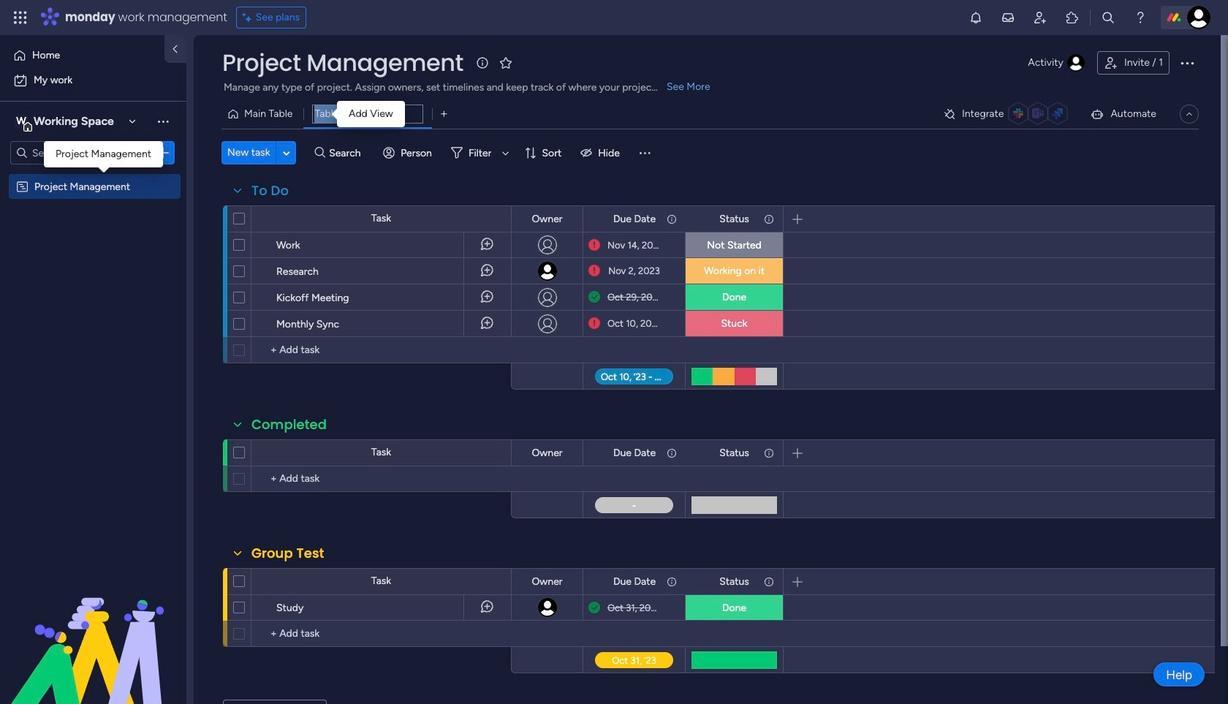 Task type: describe. For each thing, give the bounding box(es) containing it.
bob builder image
[[1187, 6, 1211, 29]]

Search in workspace field
[[31, 144, 122, 161]]

add view image
[[441, 109, 447, 120]]

angle down image
[[283, 147, 290, 158]]

v2 done deadline image
[[589, 290, 600, 304]]

2 vertical spatial option
[[0, 173, 186, 176]]

v2 done deadline image
[[589, 601, 600, 615]]

1 vertical spatial option
[[9, 69, 178, 92]]

board activity image
[[1067, 54, 1085, 72]]

lottie animation element
[[0, 556, 186, 704]]

0 vertical spatial column information image
[[763, 213, 775, 225]]

help image
[[1133, 10, 1148, 25]]

1 v2 overdue deadline image from the top
[[589, 238, 600, 252]]

2 + add task text field from the top
[[259, 470, 504, 488]]

update feed image
[[1001, 10, 1016, 25]]

menu image
[[637, 145, 652, 160]]

0 vertical spatial option
[[9, 44, 156, 67]]

Search field
[[325, 143, 369, 163]]

1 + add task text field from the top
[[259, 341, 504, 359]]

notifications image
[[969, 10, 983, 25]]

see plans image
[[243, 10, 256, 26]]

add to favorites image
[[499, 55, 513, 70]]

1 vertical spatial column information image
[[763, 447, 775, 459]]

monday marketplace image
[[1065, 10, 1080, 25]]

v2 search image
[[315, 145, 325, 161]]



Task type: vqa. For each thing, say whether or not it's contained in the screenshot.
Notifications icon
yes



Task type: locate. For each thing, give the bounding box(es) containing it.
2 v2 overdue deadline image from the top
[[589, 317, 600, 330]]

column information image
[[763, 213, 775, 225], [763, 447, 775, 459], [666, 576, 678, 587]]

0 vertical spatial v2 overdue deadline image
[[589, 238, 600, 252]]

2 vertical spatial column information image
[[666, 576, 678, 587]]

0 vertical spatial + add task text field
[[259, 341, 504, 359]]

workspace selection element
[[14, 113, 116, 132]]

1 vertical spatial v2 overdue deadline image
[[589, 317, 600, 330]]

lottie animation image
[[0, 556, 186, 704]]

options image
[[1179, 54, 1196, 72], [156, 145, 170, 160], [203, 226, 215, 263], [203, 253, 215, 289], [203, 279, 215, 315], [203, 305, 215, 342], [203, 589, 215, 625]]

invite members image
[[1033, 10, 1048, 25]]

2 vertical spatial column information image
[[763, 576, 775, 587]]

workspace image
[[14, 113, 29, 129]]

show board description image
[[474, 56, 491, 70]]

column information image
[[666, 213, 678, 225], [666, 447, 678, 459], [763, 576, 775, 587]]

None field
[[219, 48, 467, 78], [312, 105, 424, 124], [248, 181, 292, 200], [528, 211, 566, 227], [610, 211, 660, 227], [716, 211, 753, 227], [248, 415, 331, 434], [528, 445, 566, 461], [610, 445, 660, 461], [716, 445, 753, 461], [248, 544, 328, 563], [528, 574, 566, 590], [610, 574, 660, 590], [716, 574, 753, 590], [219, 48, 467, 78], [312, 105, 424, 124], [248, 181, 292, 200], [528, 211, 566, 227], [610, 211, 660, 227], [716, 211, 753, 227], [248, 415, 331, 434], [528, 445, 566, 461], [610, 445, 660, 461], [716, 445, 753, 461], [248, 544, 328, 563], [528, 574, 566, 590], [610, 574, 660, 590], [716, 574, 753, 590]]

list box
[[0, 171, 186, 396]]

v2 overdue deadline image up v2 overdue deadline image on the left top
[[589, 238, 600, 252]]

1 vertical spatial + add task text field
[[259, 470, 504, 488]]

0 vertical spatial column information image
[[666, 213, 678, 225]]

v2 overdue deadline image
[[589, 238, 600, 252], [589, 317, 600, 330]]

3 + add task text field from the top
[[259, 625, 504, 643]]

search everything image
[[1101, 10, 1116, 25]]

select product image
[[13, 10, 28, 25]]

1 vertical spatial column information image
[[666, 447, 678, 459]]

arrow down image
[[497, 144, 514, 162]]

collapse board header image
[[1184, 108, 1195, 120]]

v2 overdue deadline image
[[589, 264, 600, 278]]

option
[[9, 44, 156, 67], [9, 69, 178, 92], [0, 173, 186, 176]]

workspace options image
[[156, 114, 170, 128]]

+ Add task text field
[[259, 341, 504, 359], [259, 470, 504, 488], [259, 625, 504, 643]]

v2 overdue deadline image down v2 done deadline image
[[589, 317, 600, 330]]

2 vertical spatial + add task text field
[[259, 625, 504, 643]]



